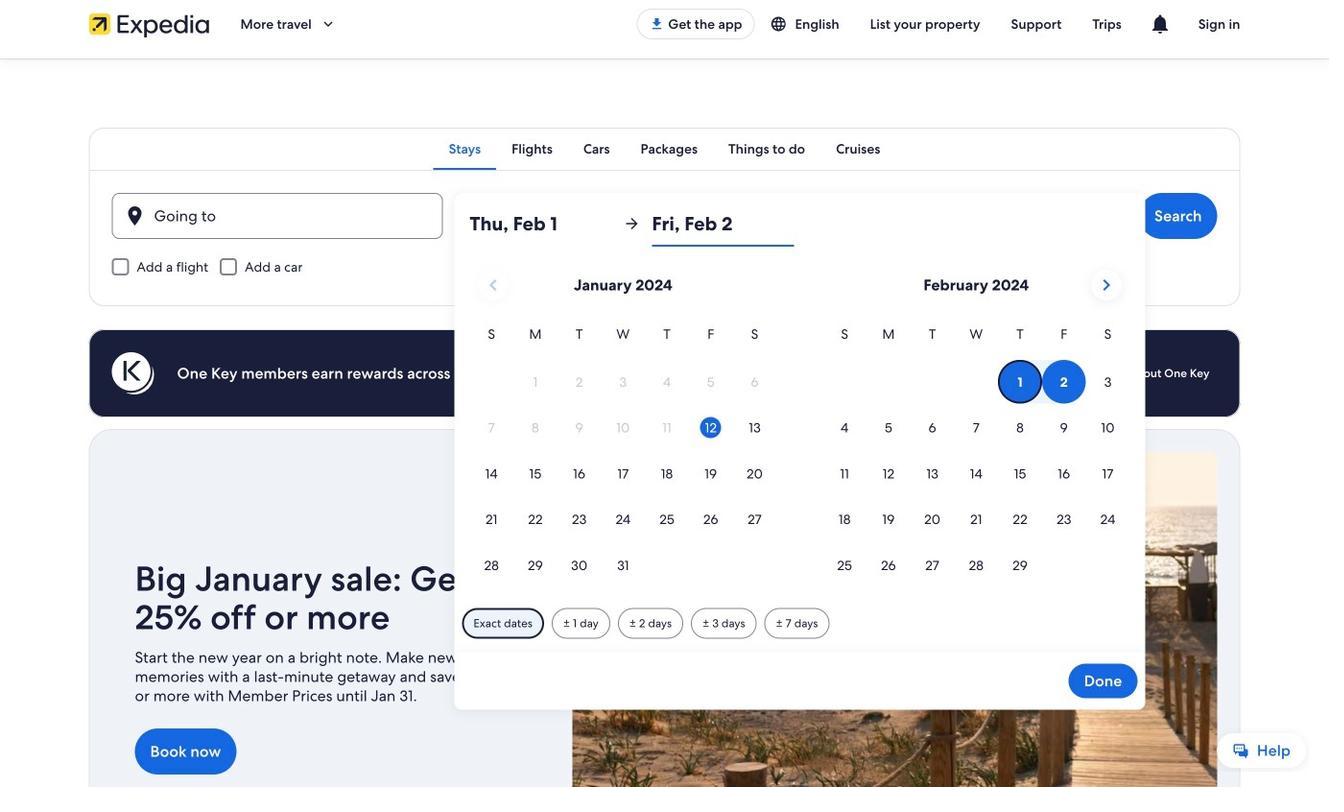 Task type: locate. For each thing, give the bounding box(es) containing it.
main content
[[0, 59, 1330, 787]]

directional image
[[623, 215, 641, 232]]

communication center icon image
[[1149, 12, 1172, 36]]

download the app button image
[[649, 16, 665, 32]]

january 2024 element
[[470, 324, 777, 589]]

tab list
[[89, 128, 1241, 170]]

small image
[[771, 15, 795, 33]]

application
[[470, 262, 1130, 589]]



Task type: describe. For each thing, give the bounding box(es) containing it.
expedia logo image
[[89, 11, 210, 37]]

february 2024 element
[[823, 324, 1130, 589]]

next month image
[[1095, 274, 1118, 297]]

today element
[[701, 417, 722, 438]]

previous month image
[[482, 274, 505, 297]]

more travel image
[[320, 15, 337, 33]]



Task type: vqa. For each thing, say whether or not it's contained in the screenshot.
application
yes



